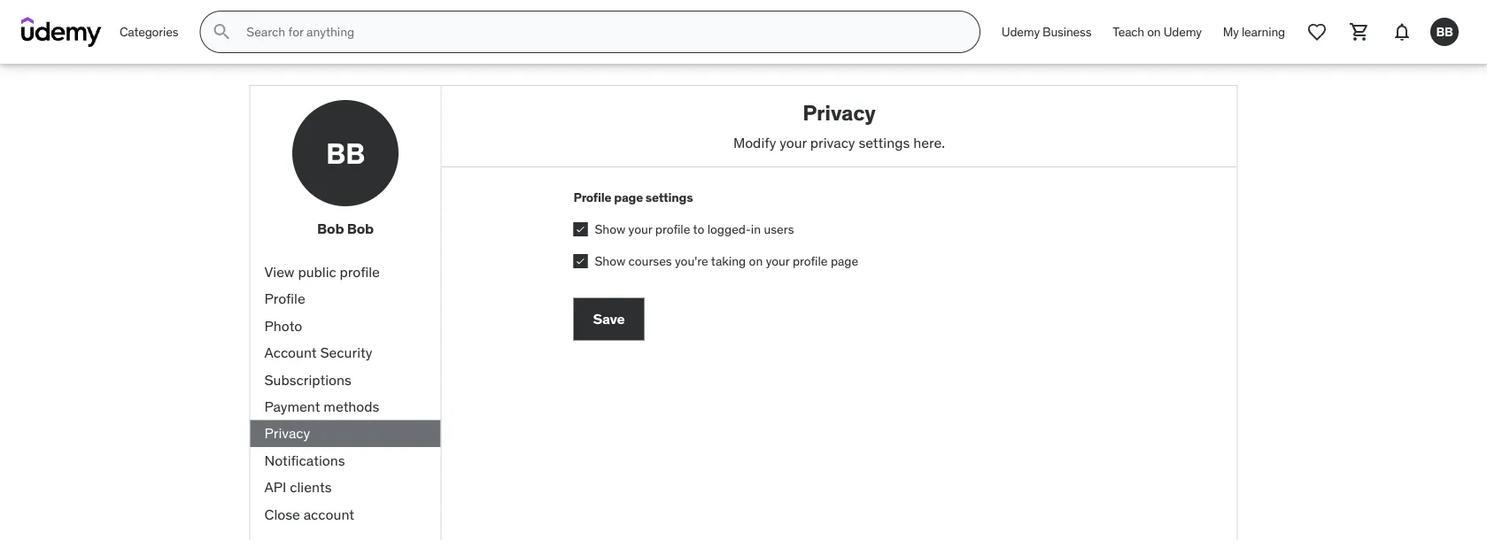 Task type: describe. For each thing, give the bounding box(es) containing it.
0 horizontal spatial bb
[[326, 135, 365, 171]]

api clients link
[[250, 474, 441, 501]]

submit search image
[[211, 21, 232, 43]]

my learning link
[[1213, 11, 1296, 53]]

subscriptions link
[[250, 367, 441, 394]]

save
[[593, 310, 625, 328]]

to
[[693, 221, 705, 237]]

account security link
[[250, 340, 441, 367]]

wishlist image
[[1307, 21, 1328, 43]]

show your profile to logged-in users
[[595, 221, 794, 237]]

privacy link
[[250, 421, 441, 448]]

learning
[[1242, 24, 1286, 40]]

privacy inside privacy modify your privacy settings here.
[[803, 99, 876, 126]]

privacy
[[811, 133, 856, 151]]

1 bob from the left
[[317, 220, 344, 238]]

udemy business link
[[992, 11, 1103, 53]]

view public profile profile photo account security subscriptions payment methods privacy notifications api clients close account
[[265, 263, 380, 524]]

notifications image
[[1392, 21, 1413, 43]]

privacy inside view public profile profile photo account security subscriptions payment methods privacy notifications api clients close account
[[265, 425, 310, 443]]

categories button
[[109, 11, 189, 53]]

1 horizontal spatial bb
[[1437, 24, 1454, 40]]

photo
[[265, 317, 302, 335]]

in
[[751, 221, 761, 237]]

public
[[298, 263, 336, 281]]

my
[[1224, 24, 1240, 40]]

view public profile link
[[250, 259, 441, 286]]

payment methods link
[[250, 394, 441, 421]]

account
[[304, 505, 355, 524]]

close account link
[[250, 501, 441, 528]]

taking
[[711, 253, 746, 269]]

1 vertical spatial your
[[629, 221, 653, 237]]

2 bob from the left
[[347, 220, 374, 238]]

here.
[[914, 133, 946, 151]]

privacy modify your privacy settings here.
[[734, 99, 946, 151]]

payment
[[265, 398, 320, 416]]

xsmall image for show your profile to logged-in users
[[574, 223, 588, 237]]

close
[[265, 505, 300, 524]]

business
[[1043, 24, 1092, 40]]



Task type: locate. For each thing, give the bounding box(es) containing it.
0 horizontal spatial page
[[614, 189, 643, 205]]

categories
[[120, 24, 178, 40]]

on right teach
[[1148, 24, 1161, 40]]

teach on udemy
[[1113, 24, 1202, 40]]

2 horizontal spatial profile
[[793, 253, 828, 269]]

bob up public
[[317, 220, 344, 238]]

your inside privacy modify your privacy settings here.
[[780, 133, 807, 151]]

profile inside view public profile profile photo account security subscriptions payment methods privacy notifications api clients close account
[[340, 263, 380, 281]]

1 show from the top
[[595, 221, 626, 237]]

1 vertical spatial show
[[595, 253, 626, 269]]

teach
[[1113, 24, 1145, 40]]

profile page settings
[[574, 189, 693, 205]]

save button
[[574, 298, 645, 341]]

0 horizontal spatial profile
[[340, 263, 380, 281]]

profile
[[574, 189, 612, 205], [265, 290, 305, 308]]

bb right notifications image
[[1437, 24, 1454, 40]]

your down profile page settings
[[629, 221, 653, 237]]

1 vertical spatial bb
[[326, 135, 365, 171]]

show left courses
[[595, 253, 626, 269]]

0 vertical spatial settings
[[859, 133, 910, 151]]

0 vertical spatial page
[[614, 189, 643, 205]]

profile
[[656, 221, 691, 237], [793, 253, 828, 269], [340, 263, 380, 281]]

1 vertical spatial page
[[831, 253, 859, 269]]

show
[[595, 221, 626, 237], [595, 253, 626, 269]]

0 horizontal spatial on
[[749, 253, 763, 269]]

0 vertical spatial bb
[[1437, 24, 1454, 40]]

privacy down payment
[[265, 425, 310, 443]]

bb link
[[1424, 11, 1467, 53]]

privacy up the privacy
[[803, 99, 876, 126]]

1 udemy from the left
[[1002, 24, 1040, 40]]

Search for anything text field
[[243, 17, 959, 47]]

modify
[[734, 133, 777, 151]]

xsmall image down profile page settings
[[574, 223, 588, 237]]

0 vertical spatial xsmall image
[[574, 223, 588, 237]]

1 horizontal spatial udemy
[[1164, 24, 1202, 40]]

xsmall image up save button
[[574, 254, 588, 268]]

privacy
[[803, 99, 876, 126], [265, 425, 310, 443]]

profile for view public profile profile photo account security subscriptions payment methods privacy notifications api clients close account
[[340, 263, 380, 281]]

bb up the bob bob
[[326, 135, 365, 171]]

0 horizontal spatial settings
[[646, 189, 693, 205]]

0 vertical spatial show
[[595, 221, 626, 237]]

shopping cart with 0 items image
[[1350, 21, 1371, 43]]

0 vertical spatial profile
[[574, 189, 612, 205]]

my learning
[[1224, 24, 1286, 40]]

notifications
[[265, 451, 345, 470]]

photo link
[[250, 313, 441, 340]]

0 vertical spatial on
[[1148, 24, 1161, 40]]

xsmall image
[[574, 223, 588, 237], [574, 254, 588, 268]]

2 vertical spatial your
[[766, 253, 790, 269]]

0 horizontal spatial udemy
[[1002, 24, 1040, 40]]

1 horizontal spatial profile
[[574, 189, 612, 205]]

on
[[1148, 24, 1161, 40], [749, 253, 763, 269]]

0 horizontal spatial profile
[[265, 290, 305, 308]]

show courses you're taking on your profile page
[[595, 253, 859, 269]]

api
[[265, 478, 287, 497]]

clients
[[290, 478, 332, 497]]

show down profile page settings
[[595, 221, 626, 237]]

profile up profile link
[[340, 263, 380, 281]]

0 horizontal spatial privacy
[[265, 425, 310, 443]]

profile link
[[250, 286, 441, 313]]

1 vertical spatial xsmall image
[[574, 254, 588, 268]]

0 vertical spatial privacy
[[803, 99, 876, 126]]

bob bob
[[317, 220, 374, 238]]

users
[[764, 221, 794, 237]]

courses
[[629, 253, 672, 269]]

logged-
[[708, 221, 751, 237]]

your down users
[[766, 253, 790, 269]]

your
[[780, 133, 807, 151], [629, 221, 653, 237], [766, 253, 790, 269]]

teach on udemy link
[[1103, 11, 1213, 53]]

1 vertical spatial on
[[749, 253, 763, 269]]

1 vertical spatial profile
[[265, 290, 305, 308]]

1 horizontal spatial on
[[1148, 24, 1161, 40]]

udemy business
[[1002, 24, 1092, 40]]

your right modify
[[780, 133, 807, 151]]

1 vertical spatial settings
[[646, 189, 693, 205]]

profile down users
[[793, 253, 828, 269]]

methods
[[324, 398, 380, 416]]

view
[[265, 263, 295, 281]]

profile left to
[[656, 221, 691, 237]]

1 vertical spatial privacy
[[265, 425, 310, 443]]

profile inside view public profile profile photo account security subscriptions payment methods privacy notifications api clients close account
[[265, 290, 305, 308]]

udemy
[[1002, 24, 1040, 40], [1164, 24, 1202, 40]]

udemy left business
[[1002, 24, 1040, 40]]

subscriptions
[[265, 371, 352, 389]]

profile for show your profile to logged-in users
[[656, 221, 691, 237]]

2 show from the top
[[595, 253, 626, 269]]

bob
[[317, 220, 344, 238], [347, 220, 374, 238]]

settings up show your profile to logged-in users
[[646, 189, 693, 205]]

you're
[[675, 253, 709, 269]]

page
[[614, 189, 643, 205], [831, 253, 859, 269]]

xsmall image for show courses you're taking on your profile page
[[574, 254, 588, 268]]

1 horizontal spatial bob
[[347, 220, 374, 238]]

show for show courses you're taking on your profile page
[[595, 253, 626, 269]]

1 horizontal spatial profile
[[656, 221, 691, 237]]

settings
[[859, 133, 910, 151], [646, 189, 693, 205]]

1 horizontal spatial page
[[831, 253, 859, 269]]

2 udemy from the left
[[1164, 24, 1202, 40]]

security
[[320, 344, 373, 362]]

1 horizontal spatial settings
[[859, 133, 910, 151]]

account
[[265, 344, 317, 362]]

2 xsmall image from the top
[[574, 254, 588, 268]]

0 vertical spatial your
[[780, 133, 807, 151]]

on right the taking
[[749, 253, 763, 269]]

notifications link
[[250, 448, 441, 474]]

settings left here.
[[859, 133, 910, 151]]

bob up view public profile link
[[347, 220, 374, 238]]

1 xsmall image from the top
[[574, 223, 588, 237]]

udemy image
[[21, 17, 102, 47]]

bb
[[1437, 24, 1454, 40], [326, 135, 365, 171]]

settings inside privacy modify your privacy settings here.
[[859, 133, 910, 151]]

1 horizontal spatial privacy
[[803, 99, 876, 126]]

0 horizontal spatial bob
[[317, 220, 344, 238]]

udemy left my
[[1164, 24, 1202, 40]]

show for show your profile to logged-in users
[[595, 221, 626, 237]]



Task type: vqa. For each thing, say whether or not it's contained in the screenshot.
Show
yes



